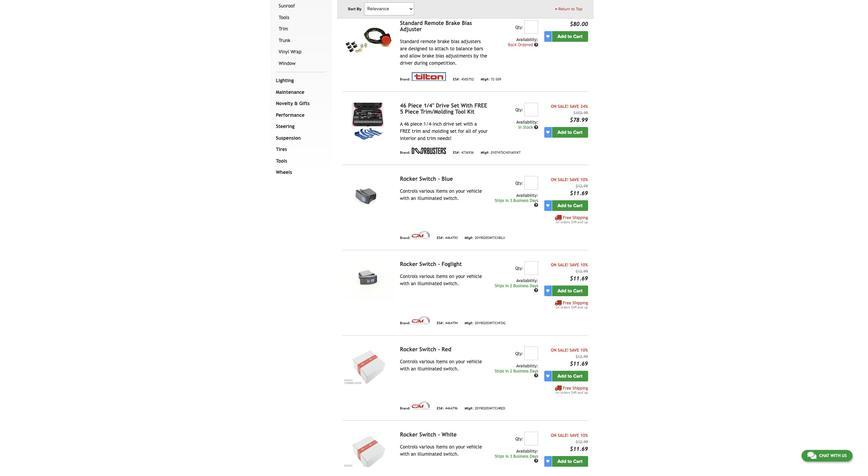 Task type: locate. For each thing, give the bounding box(es) containing it.
on sale!                         save 10% $12.99 $11.69 for rocker switch - blue
[[551, 177, 588, 197]]

509
[[496, 78, 501, 81]]

es#: left 4505752
[[453, 78, 460, 81]]

es#: left 4464796
[[437, 407, 444, 411]]

controls down rocker switch - foglight
[[400, 274, 418, 279]]

switch.
[[444, 196, 459, 201], [444, 281, 459, 286], [444, 366, 459, 372], [444, 452, 459, 457]]

switch left blue
[[420, 176, 437, 182]]

2 vertical spatial up
[[584, 391, 588, 395]]

2 on sale!                         save 10% $12.99 $11.69 from the top
[[551, 263, 588, 282]]

various down rocker switch - foglight link
[[419, 274, 435, 279]]

3 cjm industries - corporate logo image from the top
[[412, 402, 430, 410]]

sale!
[[558, 104, 569, 109], [558, 177, 569, 182], [558, 263, 569, 268], [558, 348, 569, 353], [558, 433, 569, 438]]

items for foglight
[[436, 274, 448, 279]]

0 vertical spatial thumbnail image image
[[343, 347, 395, 386]]

standard inside standard remote brake bias adjusters are designed to attach to balance bars and allow brake bias adjustments by the driver during competition.
[[400, 39, 419, 44]]

on inside the on sale!                         save 24% $103.99 $78.99
[[551, 104, 557, 109]]

tools inside interior subcategories "element"
[[279, 15, 289, 20]]

qty: for rocker switch - foglight
[[516, 266, 524, 271]]

mfg#: right 4464796
[[465, 407, 474, 411]]

return
[[559, 7, 570, 11]]

free shipping on orders $49 and up for rocker switch - blue
[[556, 215, 588, 224]]

on sale!                         save 10% $12.99 $11.69 for rocker switch - red
[[551, 348, 588, 367]]

add to wish list image for foglight
[[546, 289, 550, 293]]

3 free shipping on orders $49 and up from the top
[[556, 386, 588, 395]]

1 vertical spatial add to wish list image
[[546, 289, 550, 293]]

with down rocker switch - foglight
[[400, 281, 410, 286]]

for
[[458, 128, 464, 134]]

1 cart from the top
[[573, 33, 583, 39]]

an down rocker switch - white link
[[411, 452, 416, 457]]

0 vertical spatial tools
[[279, 15, 289, 20]]

1 add to cart from the top
[[558, 33, 583, 39]]

controls various items on your vehicle with an illuminated switch. for white
[[400, 444, 482, 457]]

on sale!                         save 24% $103.99 $78.99
[[551, 104, 588, 123]]

3 switch from the top
[[420, 346, 437, 353]]

add to wish list image
[[546, 131, 550, 134], [546, 204, 550, 207], [546, 460, 550, 463]]

and
[[400, 53, 408, 58], [423, 128, 430, 134], [418, 136, 426, 141], [578, 220, 583, 224], [578, 306, 583, 309], [578, 391, 583, 395]]

illuminated
[[418, 196, 442, 201], [418, 281, 442, 286], [418, 366, 442, 372], [418, 452, 442, 457]]

window
[[279, 61, 296, 66]]

1 vertical spatial tools
[[276, 158, 287, 164]]

1 shipping from the top
[[573, 215, 588, 220]]

1 ships in 3 business days from the top
[[495, 198, 538, 203]]

es#4505752 - 72-509 - standard remote brake bias adjuster - standard remote brake bias adjusters are designed to attach to balance bars and allow brake bias adjustments by the driver during competition. - tilton - audi bmw volkswagen mercedes benz mini porsche image
[[343, 20, 395, 59]]

brand: for rocker switch - blue
[[400, 236, 411, 240]]

0 vertical spatial ships in 3 business days
[[495, 198, 538, 203]]

ships for rocker switch - foglight
[[495, 284, 504, 288]]

4736936
[[461, 151, 474, 155]]

1 standard from the top
[[400, 20, 423, 26]]

with down the rocker switch - blue link
[[400, 196, 410, 201]]

controls for rocker switch - foglight
[[400, 274, 418, 279]]

set
[[451, 102, 459, 109]]

various down rocker switch - blue
[[419, 188, 435, 194]]

with for rocker switch - red
[[400, 366, 410, 372]]

switch. down white
[[444, 452, 459, 457]]

1/4"
[[424, 102, 434, 109]]

3 10% from the top
[[581, 348, 588, 353]]

maintenance link
[[275, 87, 324, 98]]

$49 for rocker switch - foglight
[[571, 306, 577, 309]]

designed
[[409, 46, 428, 51]]

3 qty: from the top
[[516, 181, 524, 186]]

controls various items on your vehicle with an illuminated switch. down white
[[400, 444, 482, 457]]

4 save from the top
[[570, 348, 579, 353]]

0 vertical spatial add to wish list image
[[546, 131, 550, 134]]

lighting link
[[275, 75, 324, 87]]

es#4736936 - 010747sch01a01kt - 46 piece 1/4" drive set with free 5 piece trim/molding tool kit - a 46 piece 1/4-inch drive set with a free trim and molding set for all of your interior and trim needs! - doorbusters - audi bmw volkswagen mercedes benz mini porsche image
[[343, 103, 395, 142]]

items down red
[[436, 359, 448, 365]]

1 vertical spatial add to wish list image
[[546, 204, 550, 207]]

brake up during
[[422, 53, 434, 58]]

qty: for rocker switch - blue
[[516, 181, 524, 186]]

add to cart for rocker switch - red
[[558, 373, 583, 379]]

with for rocker switch - white
[[400, 452, 410, 457]]

mfg#: right 4464794
[[465, 322, 474, 325]]

bias up balance on the right top of the page
[[451, 39, 460, 44]]

up for rocker switch - red
[[584, 391, 588, 395]]

an down rocker switch - foglight
[[411, 281, 416, 286]]

tools link up wheels
[[275, 156, 324, 167]]

2 free shipping on orders $49 and up from the top
[[556, 301, 588, 309]]

brand: for rocker switch - foglight
[[400, 322, 411, 325]]

2 vertical spatial shipping
[[573, 386, 588, 391]]

6 qty: from the top
[[516, 437, 524, 442]]

business for blue
[[514, 198, 529, 203]]

46 right "a"
[[404, 121, 409, 127]]

- left red
[[438, 346, 440, 353]]

availability:
[[517, 37, 538, 42], [517, 120, 538, 125], [517, 193, 538, 198], [517, 279, 538, 283], [517, 364, 538, 369], [517, 449, 538, 454]]

brake
[[446, 20, 460, 26]]

1 $49 from the top
[[571, 220, 577, 224]]

piece right 5
[[405, 109, 419, 115]]

2 days from the top
[[530, 284, 538, 288]]

2 an from the top
[[411, 281, 416, 286]]

1 3 from the top
[[510, 198, 512, 203]]

adjustments
[[446, 53, 472, 58]]

3
[[510, 198, 512, 203], [510, 454, 512, 459]]

1 rocker from the top
[[400, 176, 418, 182]]

2 question circle image from the top
[[534, 125, 538, 129]]

switch. down 'foglight'
[[444, 281, 459, 286]]

suspension link
[[275, 133, 324, 144]]

vehicle for rocker switch - white
[[467, 444, 482, 450]]

free up interior
[[400, 128, 411, 134]]

controls down rocker switch - white link
[[400, 444, 418, 450]]

5 availability: from the top
[[517, 364, 538, 369]]

tools up the trim
[[279, 15, 289, 20]]

during
[[414, 60, 428, 66]]

1 vertical spatial $49
[[571, 306, 577, 309]]

3 illuminated from the top
[[418, 366, 442, 372]]

es#: for red
[[437, 407, 444, 411]]

with
[[461, 102, 473, 109]]

illuminated down rocker switch - foglight link
[[418, 281, 442, 286]]

1 on sale!                         save 10% $12.99 $11.69 from the top
[[551, 177, 588, 197]]

4 ships from the top
[[495, 454, 504, 459]]

standard remote brake bias adjuster link
[[400, 20, 472, 32]]

rocker switch - foglight
[[400, 261, 462, 268]]

10% for rocker switch - red
[[581, 348, 588, 353]]

0 vertical spatial free
[[563, 215, 572, 220]]

6 cart from the top
[[573, 459, 583, 465]]

thumbnail image image for rocker switch - white
[[343, 432, 395, 467]]

switch. down blue
[[444, 196, 459, 201]]

2 3 from the top
[[510, 454, 512, 459]]

2 cart from the top
[[573, 129, 583, 135]]

set left for
[[450, 128, 457, 134]]

46 inside "a 46 piece 1/4-inch drive set with a free trim and molding set for all of your interior and trim needs!"
[[404, 121, 409, 127]]

$11.69 for rocker switch - foglight
[[570, 275, 588, 282]]

an down rocker switch - red link
[[411, 366, 416, 372]]

3 add to wish list image from the top
[[546, 375, 550, 378]]

3 rocker from the top
[[400, 346, 418, 353]]

cjm industries - corporate logo image left es#: 4464796
[[412, 402, 430, 410]]

1 vertical spatial ships in 3 business days
[[495, 454, 538, 459]]

3 controls various items on your vehicle with an illuminated switch. from the top
[[400, 359, 482, 372]]

3 add from the top
[[558, 203, 567, 209]]

tools for topmost tools link
[[279, 15, 289, 20]]

tools for tools link to the bottom
[[276, 158, 287, 164]]

1 up from the top
[[584, 220, 588, 224]]

on sale!                         save 10% $12.99 $11.69 for rocker switch - foglight
[[551, 263, 588, 282]]

es#: 4464794
[[437, 322, 458, 325]]

3 on from the top
[[551, 263, 557, 268]]

$12.99
[[576, 184, 588, 189], [576, 269, 588, 274], [576, 355, 588, 359], [576, 440, 588, 445]]

sort by
[[348, 7, 362, 11]]

controls various items on your vehicle with an illuminated switch. for blue
[[400, 188, 482, 201]]

add to cart for rocker switch - foglight
[[558, 288, 583, 294]]

tilton - corporate logo image
[[412, 72, 446, 81]]

1 vertical spatial thumbnail image image
[[343, 432, 395, 467]]

ships in 2 business days for rocker switch - red
[[495, 369, 538, 374]]

1 vertical spatial tools link
[[275, 156, 324, 167]]

mfg#: 010747sch01a01kt
[[481, 151, 521, 155]]

2 for red
[[510, 369, 512, 374]]

- left white
[[438, 432, 440, 438]]

with down rocker switch - white link
[[400, 452, 410, 457]]

with up all
[[464, 121, 473, 127]]

set up for
[[456, 121, 462, 127]]

add to cart button for rocker switch - red
[[552, 371, 588, 382]]

controls for rocker switch - red
[[400, 359, 418, 365]]

cart
[[573, 33, 583, 39], [573, 129, 583, 135], [573, 203, 583, 209], [573, 288, 583, 294], [573, 373, 583, 379], [573, 459, 583, 465]]

standard remote brake bias adjuster
[[400, 20, 472, 32]]

standard inside standard remote brake bias adjuster
[[400, 20, 423, 26]]

2019020switchred
[[475, 407, 505, 411]]

2 thumbnail image image from the top
[[343, 432, 395, 467]]

set
[[456, 121, 462, 127], [450, 128, 457, 134]]

performance
[[276, 112, 305, 118]]

$11.69
[[570, 190, 588, 197], [570, 275, 588, 282], [570, 361, 588, 367], [570, 446, 588, 453]]

items down white
[[436, 444, 448, 450]]

controls various items on your vehicle with an illuminated switch. down blue
[[400, 188, 482, 201]]

1 vertical spatial trim
[[427, 136, 436, 141]]

es#:
[[453, 78, 460, 81], [453, 151, 460, 155], [437, 236, 444, 240], [437, 322, 444, 325], [437, 407, 444, 411]]

trunk
[[279, 38, 291, 43]]

1 vertical spatial 3
[[510, 454, 512, 459]]

4 controls various items on your vehicle with an illuminated switch. from the top
[[400, 444, 482, 457]]

add to wish list image for rocker switch - blue
[[546, 204, 550, 207]]

save for foglight
[[570, 263, 579, 268]]

3 orders from the top
[[561, 391, 570, 395]]

4 business from the top
[[514, 454, 529, 459]]

brand: for 46 piece 1/4" drive set with free 5 piece trim/molding tool kit
[[400, 151, 411, 155]]

question circle image for rocker switch - red
[[534, 374, 538, 378]]

brake up attach
[[438, 39, 450, 44]]

$103.99
[[574, 111, 588, 115]]

business for red
[[514, 369, 529, 374]]

0 vertical spatial bias
[[451, 39, 460, 44]]

2 ships in 2 business days from the top
[[495, 369, 538, 374]]

2 vertical spatial orders
[[561, 391, 570, 395]]

3 save from the top
[[570, 263, 579, 268]]

4 an from the top
[[411, 452, 416, 457]]

3 shipping from the top
[[573, 386, 588, 391]]

question circle image
[[534, 43, 538, 47], [534, 125, 538, 129], [534, 289, 538, 293], [534, 374, 538, 378], [534, 459, 538, 463]]

the
[[480, 53, 487, 58]]

5 sale! from the top
[[558, 433, 569, 438]]

0 vertical spatial tools link
[[277, 12, 324, 23]]

various down rocker switch - white link
[[419, 444, 435, 450]]

1 vertical spatial 2
[[510, 369, 512, 374]]

items down 'foglight'
[[436, 274, 448, 279]]

es#: for bias
[[453, 78, 460, 81]]

1 free shipping on orders $49 and up from the top
[[556, 215, 588, 224]]

switch. down red
[[444, 366, 459, 372]]

1 vertical spatial shipping
[[573, 301, 588, 306]]

1 vertical spatial ships in 2 business days
[[495, 369, 538, 374]]

2 cjm industries - corporate logo image from the top
[[412, 316, 430, 325]]

mfg#: for 46 piece 1/4" drive set with free 5 piece trim/molding tool kit
[[481, 151, 490, 155]]

trim down "piece"
[[412, 128, 421, 134]]

2 add to cart from the top
[[558, 129, 583, 135]]

switch. for foglight
[[444, 281, 459, 286]]

$80.00
[[570, 21, 588, 27]]

0 vertical spatial add to wish list image
[[546, 35, 550, 38]]

0 horizontal spatial brake
[[422, 53, 434, 58]]

1 - from the top
[[438, 176, 440, 182]]

2 vertical spatial $49
[[571, 391, 577, 395]]

in
[[506, 198, 509, 203], [506, 284, 509, 288], [506, 369, 509, 374], [506, 454, 509, 459]]

2 $11.69 from the top
[[570, 275, 588, 282]]

1 save from the top
[[570, 104, 579, 109]]

es#: left 4736936 at the right top of page
[[453, 151, 460, 155]]

cjm industries - corporate logo image for red
[[412, 402, 430, 410]]

1 vertical spatial cjm industries - corporate logo image
[[412, 316, 430, 325]]

with left us
[[831, 454, 841, 459]]

3 controls from the top
[[400, 359, 418, 365]]

doorbusters - corporate logo image
[[412, 148, 446, 154]]

shipping for rocker switch - red
[[573, 386, 588, 391]]

$78.99
[[570, 117, 588, 123]]

add for rocker switch - red
[[558, 373, 567, 379]]

tools
[[279, 15, 289, 20], [276, 158, 287, 164]]

rocker
[[400, 176, 418, 182], [400, 261, 418, 268], [400, 346, 418, 353], [400, 432, 418, 438]]

2 free from the top
[[563, 301, 572, 306]]

free for foglight
[[563, 301, 572, 306]]

trim down molding
[[427, 136, 436, 141]]

mfg#: left 72-
[[481, 78, 490, 81]]

2 vertical spatial add to wish list image
[[546, 460, 550, 463]]

0 vertical spatial free
[[475, 102, 487, 109]]

bias down attach
[[436, 53, 444, 58]]

0 vertical spatial 2
[[510, 284, 512, 288]]

foglight
[[442, 261, 462, 268]]

2 illuminated from the top
[[418, 281, 442, 286]]

mfg#: right the '4464793'
[[465, 236, 474, 240]]

0 vertical spatial standard
[[400, 20, 423, 26]]

standard up are
[[400, 39, 419, 44]]

0 vertical spatial $49
[[571, 220, 577, 224]]

to inside 'link'
[[572, 7, 575, 11]]

2 controls various items on your vehicle with an illuminated switch. from the top
[[400, 274, 482, 286]]

mfg#: 72-509
[[481, 78, 501, 81]]

sale! for rocker switch - foglight
[[558, 263, 569, 268]]

46
[[400, 102, 407, 109], [404, 121, 409, 127]]

5 brand: from the top
[[400, 407, 411, 411]]

rocker switch - blue
[[400, 176, 453, 182]]

by
[[474, 53, 479, 58]]

- left 'foglight'
[[438, 261, 440, 268]]

$11.69 for rocker switch - blue
[[570, 190, 588, 197]]

4 sale! from the top
[[558, 348, 569, 353]]

piece
[[411, 121, 422, 127]]

novelty & gifts
[[276, 101, 310, 106]]

0 vertical spatial free shipping on orders $49 and up
[[556, 215, 588, 224]]

illuminated down rocker switch - blue
[[418, 196, 442, 201]]

2 vertical spatial add to wish list image
[[546, 375, 550, 378]]

2 vertical spatial cjm industries - corporate logo image
[[412, 402, 430, 410]]

0 vertical spatial up
[[584, 220, 588, 224]]

various
[[419, 188, 435, 194], [419, 274, 435, 279], [419, 359, 435, 365], [419, 444, 435, 450]]

$49
[[571, 220, 577, 224], [571, 306, 577, 309], [571, 391, 577, 395]]

4 question circle image from the top
[[534, 374, 538, 378]]

thumbnail image image
[[343, 347, 395, 386], [343, 432, 395, 467]]

illuminated for red
[[418, 366, 442, 372]]

1 switch from the top
[[420, 176, 437, 182]]

cjm industries - corporate logo image
[[412, 231, 430, 239], [412, 316, 430, 325], [412, 402, 430, 410]]

1 on from the top
[[551, 104, 557, 109]]

1 ships in 2 business days from the top
[[495, 284, 538, 288]]

cjm industries - corporate logo image left es#: 4464794
[[412, 316, 430, 325]]

rocker for rocker switch - foglight
[[400, 261, 418, 268]]

4 items from the top
[[436, 444, 448, 450]]

- for red
[[438, 346, 440, 353]]

1 days from the top
[[530, 198, 538, 203]]

mfg#: for rocker switch - blue
[[465, 236, 474, 240]]

$49 for rocker switch - blue
[[571, 220, 577, 224]]

0 vertical spatial trim
[[412, 128, 421, 134]]

0 vertical spatial ships in 2 business days
[[495, 284, 538, 288]]

$12.99 for rocker switch - foglight
[[576, 269, 588, 274]]

2 sale! from the top
[[558, 177, 569, 182]]

tools down tires
[[276, 158, 287, 164]]

10% for rocker switch - foglight
[[581, 263, 588, 268]]

4 10% from the top
[[581, 433, 588, 438]]

driver
[[400, 60, 413, 66]]

0 horizontal spatial bias
[[436, 53, 444, 58]]

illuminated down the rocker switch - red
[[418, 366, 442, 372]]

46 piece 1/4" drive set with free 5 piece trim/molding tool kit link
[[400, 102, 487, 115]]

business for foglight
[[514, 284, 529, 288]]

2 brand: from the top
[[400, 151, 411, 155]]

1 horizontal spatial brake
[[438, 39, 450, 44]]

free inside 46 piece 1/4" drive set with free 5 piece trim/molding tool kit
[[475, 102, 487, 109]]

switch. for blue
[[444, 196, 459, 201]]

2 ships in 3 business days from the top
[[495, 454, 538, 459]]

switch left 'foglight'
[[420, 261, 437, 268]]

0 horizontal spatial free
[[400, 128, 411, 134]]

3 on sale!                         save 10% $12.99 $11.69 from the top
[[551, 348, 588, 367]]

add to wish list image
[[546, 35, 550, 38], [546, 289, 550, 293], [546, 375, 550, 378]]

1 business from the top
[[514, 198, 529, 203]]

0 vertical spatial shipping
[[573, 215, 588, 220]]

1 qty: from the top
[[516, 25, 524, 30]]

4 add from the top
[[558, 288, 567, 294]]

0 vertical spatial 3
[[510, 198, 512, 203]]

46 inside 46 piece 1/4" drive set with free 5 piece trim/molding tool kit
[[400, 102, 407, 109]]

your inside "a 46 piece 1/4-inch drive set with a free trim and molding set for all of your interior and trim needs!"
[[479, 128, 488, 134]]

controls various items on your vehicle with an illuminated switch. down red
[[400, 359, 482, 372]]

your for rocker switch - foglight
[[456, 274, 465, 279]]

6 add to cart from the top
[[558, 459, 583, 465]]

1 vertical spatial free
[[563, 301, 572, 306]]

novelty
[[276, 101, 293, 106]]

2 items from the top
[[436, 274, 448, 279]]

2 controls from the top
[[400, 274, 418, 279]]

controls various items on your vehicle with an illuminated switch. down rocker switch - foglight link
[[400, 274, 482, 286]]

None number field
[[525, 20, 538, 34], [525, 103, 538, 116], [525, 176, 538, 190], [525, 261, 538, 275], [525, 347, 538, 360], [525, 432, 538, 446], [525, 20, 538, 34], [525, 103, 538, 116], [525, 176, 538, 190], [525, 261, 538, 275], [525, 347, 538, 360], [525, 432, 538, 446]]

es#: for foglight
[[437, 322, 444, 325]]

ships in 3 business days for fifth question circle image
[[495, 454, 538, 459]]

4 availability: from the top
[[517, 279, 538, 283]]

1 vertical spatial free
[[400, 128, 411, 134]]

with inside "a 46 piece 1/4-inch drive set with a free trim and molding set for all of your interior and trim needs!"
[[464, 121, 473, 127]]

-
[[438, 176, 440, 182], [438, 261, 440, 268], [438, 346, 440, 353], [438, 432, 440, 438]]

cart for 46 piece 1/4" drive set with free 5 piece trim/molding tool kit
[[573, 129, 583, 135]]

$49 for rocker switch - red
[[571, 391, 577, 395]]

1 brand: from the top
[[400, 78, 411, 81]]

brake
[[438, 39, 450, 44], [422, 53, 434, 58]]

3 for fifth question circle image
[[510, 454, 512, 459]]

3 an from the top
[[411, 366, 416, 372]]

a
[[475, 121, 477, 127]]

1 $12.99 from the top
[[576, 184, 588, 189]]

5 add to cart from the top
[[558, 373, 583, 379]]

0 vertical spatial brake
[[438, 39, 450, 44]]

with down rocker switch - red link
[[400, 366, 410, 372]]

orders for foglight
[[561, 306, 570, 309]]

1 sale! from the top
[[558, 104, 569, 109]]

interior
[[400, 136, 416, 141]]

tools link down sunroof
[[277, 12, 324, 23]]

a 46 piece 1/4-inch drive set with a free trim and molding set for all of your interior and trim needs!
[[400, 121, 488, 141]]

1 horizontal spatial free
[[475, 102, 487, 109]]

es#: 4464796
[[437, 407, 458, 411]]

caret up image
[[555, 7, 558, 11]]

es#: left the '4464793'
[[437, 236, 444, 240]]

add for rocker switch - blue
[[558, 203, 567, 209]]

2 orders from the top
[[561, 306, 570, 309]]

an down the rocker switch - blue link
[[411, 196, 416, 201]]

46 up "a"
[[400, 102, 407, 109]]

1 vertical spatial free shipping on orders $49 and up
[[556, 301, 588, 309]]

with for rocker switch - foglight
[[400, 281, 410, 286]]

in for rocker switch - blue
[[506, 198, 509, 203]]

es#: left 4464794
[[437, 322, 444, 325]]

3 $12.99 from the top
[[576, 355, 588, 359]]

on
[[551, 104, 557, 109], [551, 177, 557, 182], [551, 263, 557, 268], [551, 348, 557, 353], [551, 433, 557, 438]]

standard left the remote
[[400, 20, 423, 26]]

2 up from the top
[[584, 306, 588, 309]]

4 vehicle from the top
[[467, 444, 482, 450]]

- for white
[[438, 432, 440, 438]]

vehicle for rocker switch - foglight
[[467, 274, 482, 279]]

ships in 2 business days
[[495, 284, 538, 288], [495, 369, 538, 374]]

2 - from the top
[[438, 261, 440, 268]]

3 vehicle from the top
[[467, 359, 482, 365]]

items down blue
[[436, 188, 448, 194]]

24%
[[581, 104, 588, 109]]

qty: for standard remote brake bias adjuster
[[516, 25, 524, 30]]

mfg#: 2019020switchblu
[[465, 236, 505, 240]]

cjm industries - corporate logo image for foglight
[[412, 316, 430, 325]]

orders for red
[[561, 391, 570, 395]]

1 vertical spatial up
[[584, 306, 588, 309]]

performance link
[[275, 110, 324, 121]]

red
[[442, 346, 452, 353]]

1 controls from the top
[[400, 188, 418, 194]]

rocker switch - red link
[[400, 346, 452, 353]]

needs!
[[438, 136, 452, 141]]

0 vertical spatial 46
[[400, 102, 407, 109]]

1 vertical spatial standard
[[400, 39, 419, 44]]

2
[[510, 284, 512, 288], [510, 369, 512, 374]]

es#: 4464793
[[437, 236, 458, 240]]

various for blue
[[419, 188, 435, 194]]

3 up from the top
[[584, 391, 588, 395]]

controls down the rocker switch - blue link
[[400, 188, 418, 194]]

2 availability: from the top
[[517, 120, 538, 125]]

trim/molding
[[421, 109, 454, 115]]

0 vertical spatial orders
[[561, 220, 570, 224]]

2 standard from the top
[[400, 39, 419, 44]]

4 cart from the top
[[573, 288, 583, 294]]

cjm industries - corporate logo image left es#: 4464793
[[412, 231, 430, 239]]

illuminated down rocker switch - white link
[[418, 452, 442, 457]]

2 vertical spatial free shipping on orders $49 and up
[[556, 386, 588, 395]]

4 brand: from the top
[[400, 322, 411, 325]]

2 10% from the top
[[581, 263, 588, 268]]

1 vertical spatial 46
[[404, 121, 409, 127]]

3 add to cart button from the top
[[552, 200, 588, 211]]

mfg#: right 4736936 at the right top of page
[[481, 151, 490, 155]]

1 vertical spatial orders
[[561, 306, 570, 309]]

lighting
[[276, 78, 294, 83]]

rocker switch - foglight link
[[400, 261, 462, 268]]

0 vertical spatial cjm industries - corporate logo image
[[412, 231, 430, 239]]

various down the rocker switch - red
[[419, 359, 435, 365]]

switch left white
[[420, 432, 437, 438]]

with
[[464, 121, 473, 127], [400, 196, 410, 201], [400, 281, 410, 286], [400, 366, 410, 372], [400, 452, 410, 457], [831, 454, 841, 459]]

controls down rocker switch - red link
[[400, 359, 418, 365]]

2 various from the top
[[419, 274, 435, 279]]

free right with
[[475, 102, 487, 109]]

2 vertical spatial free
[[563, 386, 572, 391]]

- left blue
[[438, 176, 440, 182]]

3 $11.69 from the top
[[570, 361, 588, 367]]

2 rocker from the top
[[400, 261, 418, 268]]

switch left red
[[420, 346, 437, 353]]

free inside "a 46 piece 1/4-inch drive set with a free trim and molding set for all of your interior and trim needs!"
[[400, 128, 411, 134]]

1 ships from the top
[[495, 198, 504, 203]]

es#: for drive
[[453, 151, 460, 155]]



Task type: vqa. For each thing, say whether or not it's contained in the screenshot.


Task type: describe. For each thing, give the bounding box(es) containing it.
competition.
[[429, 60, 457, 66]]

1 add to cart button from the top
[[552, 31, 588, 42]]

illuminated for white
[[418, 452, 442, 457]]

back
[[508, 42, 517, 47]]

availability: for standard remote brake bias adjuster
[[517, 37, 538, 42]]

days for rocker switch - blue
[[530, 198, 538, 203]]

72-
[[491, 78, 496, 81]]

4505752
[[461, 78, 474, 81]]

various for foglight
[[419, 274, 435, 279]]

sunroof link
[[277, 0, 324, 12]]

with for rocker switch - blue
[[400, 196, 410, 201]]

- for foglight
[[438, 261, 440, 268]]

1/4-
[[424, 121, 433, 127]]

stock
[[523, 125, 533, 130]]

es#4464794 - 2019020switchfog - rocker switch - foglight - controls various items on your vehicle with an illuminated switch. - cjm industries - audi volkswagen image
[[343, 261, 395, 300]]

drive
[[443, 121, 454, 127]]

rocker for rocker switch - blue
[[400, 176, 418, 182]]

2019020switchfog
[[475, 322, 506, 325]]

question circle image
[[534, 203, 538, 207]]

4 on sale!                         save 10% $12.99 $11.69 from the top
[[551, 433, 588, 453]]

sale! for rocker switch - red
[[558, 348, 569, 353]]

items for blue
[[436, 188, 448, 194]]

es#: 4505752
[[453, 78, 474, 81]]

illuminated for foglight
[[418, 281, 442, 286]]

0 vertical spatial set
[[456, 121, 462, 127]]

standard remote brake bias adjusters are designed to attach to balance bars and allow brake bias adjustments by the driver during competition.
[[400, 39, 487, 66]]

with inside the chat with us link
[[831, 454, 841, 459]]

controls various items on your vehicle with an illuminated switch. for foglight
[[400, 274, 482, 286]]

question circle image for 46 piece 1/4" drive set with free 5 piece trim/molding tool kit
[[534, 125, 538, 129]]

vehicle for rocker switch - red
[[467, 359, 482, 365]]

question circle image for rocker switch - foglight
[[534, 289, 538, 293]]

are
[[400, 46, 407, 51]]

back ordered
[[508, 42, 534, 47]]

rocker switch - white
[[400, 432, 457, 438]]

availability: for 46 piece 1/4" drive set with free 5 piece trim/molding tool kit
[[517, 120, 538, 125]]

qty: for 46 piece 1/4" drive set with free 5 piece trim/molding tool kit
[[516, 108, 524, 112]]

on for foglight
[[551, 263, 557, 268]]

vinyl wrap link
[[277, 46, 324, 58]]

1 vertical spatial bias
[[436, 53, 444, 58]]

balance
[[456, 46, 473, 51]]

ships in 3 business days for question circle icon
[[495, 198, 538, 203]]

allow
[[409, 53, 421, 58]]

illuminated for blue
[[418, 196, 442, 201]]

2019020switchblu
[[475, 236, 505, 240]]

wheels
[[276, 170, 292, 175]]

add to wish list image for 46 piece 1/4" drive set with free 5 piece trim/molding tool kit
[[546, 131, 550, 134]]

5 on from the top
[[551, 433, 557, 438]]

up for rocker switch - blue
[[584, 220, 588, 224]]

10% for rocker switch - blue
[[581, 177, 588, 182]]

remote
[[421, 39, 436, 44]]

mfg#: for rocker switch - red
[[465, 407, 474, 411]]

chat
[[820, 454, 830, 459]]

add to cart for 46 piece 1/4" drive set with free 5 piece trim/molding tool kit
[[558, 129, 583, 135]]

return to top
[[558, 7, 583, 11]]

interior subcategories element
[[276, 0, 326, 72]]

- for blue
[[438, 176, 440, 182]]

6 availability: from the top
[[517, 449, 538, 454]]

an for rocker switch - white
[[411, 452, 416, 457]]

cart for rocker switch - red
[[573, 373, 583, 379]]

rocker switch - white link
[[400, 432, 457, 438]]

add to cart for rocker switch - blue
[[558, 203, 583, 209]]

items for white
[[436, 444, 448, 450]]

$12.99 for rocker switch - blue
[[576, 184, 588, 189]]

4 $12.99 from the top
[[576, 440, 588, 445]]

controls for rocker switch - white
[[400, 444, 418, 450]]

adjusters
[[461, 39, 481, 44]]

save for red
[[570, 348, 579, 353]]

piece left the 1/4" on the top of the page
[[408, 102, 422, 109]]

qty: for rocker switch - red
[[516, 352, 524, 356]]

ships for rocker switch - red
[[495, 369, 504, 374]]

save inside the on sale!                         save 24% $103.99 $78.99
[[570, 104, 579, 109]]

free shipping on orders $49 and up for rocker switch - red
[[556, 386, 588, 395]]

sale! inside the on sale!                         save 24% $103.99 $78.99
[[558, 104, 569, 109]]

1 vertical spatial set
[[450, 128, 457, 134]]

1 add to wish list image from the top
[[546, 35, 550, 38]]

es#: 4736936
[[453, 151, 474, 155]]

in for rocker switch - foglight
[[506, 284, 509, 288]]

attach
[[435, 46, 449, 51]]

shipping for rocker switch - blue
[[573, 215, 588, 220]]

your for rocker switch - red
[[456, 359, 465, 365]]

tool
[[455, 109, 466, 115]]

us
[[842, 454, 847, 459]]

white
[[442, 432, 457, 438]]

4 in from the top
[[506, 454, 509, 459]]

adjuster
[[400, 26, 422, 32]]

$11.69 for rocker switch - red
[[570, 361, 588, 367]]

return to top link
[[555, 6, 583, 12]]

rocker switch - blue link
[[400, 176, 453, 182]]

mfg#: 2019020switchred
[[465, 407, 505, 411]]

switch for blue
[[420, 176, 437, 182]]

es#4464793 - 2019020switchblu - rocker switch - blue - controls various items on your vehicle with an illuminated switch. - cjm industries - audi volkswagen image
[[343, 176, 395, 215]]

trim
[[279, 26, 288, 32]]

novelty & gifts link
[[275, 98, 324, 110]]

kit
[[467, 109, 475, 115]]

46 piece 1/4" drive set with free 5 piece trim/molding tool kit
[[400, 102, 487, 115]]

ordered
[[518, 42, 533, 47]]

suspension
[[276, 135, 301, 141]]

various for red
[[419, 359, 435, 365]]

save for blue
[[570, 177, 579, 182]]

all
[[466, 128, 471, 134]]

1 add from the top
[[558, 33, 567, 39]]

trunk link
[[277, 35, 324, 46]]

1 horizontal spatial trim
[[427, 136, 436, 141]]

on for blue
[[551, 177, 557, 182]]

various for white
[[419, 444, 435, 450]]

0 horizontal spatial trim
[[412, 128, 421, 134]]

free for blue
[[563, 215, 572, 220]]

add to cart button for rocker switch - blue
[[552, 200, 588, 211]]

items for red
[[436, 359, 448, 365]]

4464796
[[445, 407, 458, 411]]

thumbnail image image for rocker switch - red
[[343, 347, 395, 386]]

mfg#: for standard remote brake bias adjuster
[[481, 78, 490, 81]]

gifts
[[299, 101, 310, 106]]

in
[[519, 125, 522, 130]]

6 add from the top
[[558, 459, 567, 465]]

orders for blue
[[561, 220, 570, 224]]

up for rocker switch - foglight
[[584, 306, 588, 309]]

trim link
[[277, 23, 324, 35]]

in stock
[[519, 125, 534, 130]]

add for rocker switch - foglight
[[558, 288, 567, 294]]

6 add to cart button from the top
[[552, 456, 588, 467]]

1 vertical spatial brake
[[422, 53, 434, 58]]

steering
[[276, 124, 295, 129]]

switch. for white
[[444, 452, 459, 457]]

drive
[[436, 102, 450, 109]]

tires
[[276, 147, 287, 152]]

es#: for blue
[[437, 236, 444, 240]]

3 add to wish list image from the top
[[546, 460, 550, 463]]

controls various items on your vehicle with an illuminated switch. for red
[[400, 359, 482, 372]]

wrap
[[291, 49, 302, 55]]

window link
[[277, 58, 324, 69]]

your for rocker switch - blue
[[456, 188, 465, 194]]

free for red
[[563, 386, 572, 391]]

2 for foglight
[[510, 284, 512, 288]]

4 $11.69 from the top
[[570, 446, 588, 453]]

rocker for rocker switch - white
[[400, 432, 418, 438]]

a
[[400, 121, 403, 127]]

rocker switch - red
[[400, 346, 452, 353]]

switch. for red
[[444, 366, 459, 372]]

bars
[[474, 46, 483, 51]]

4 days from the top
[[530, 454, 538, 459]]

add to cart button for 46 piece 1/4" drive set with free 5 piece trim/molding tool kit
[[552, 127, 588, 138]]

5 save from the top
[[570, 433, 579, 438]]

1 horizontal spatial bias
[[451, 39, 460, 44]]

standard for standard remote brake bias adjusters are designed to attach to balance bars and allow brake bias adjustments by the driver during competition.
[[400, 39, 419, 44]]

and inside standard remote brake bias adjusters are designed to attach to balance bars and allow brake bias adjustments by the driver during competition.
[[400, 53, 408, 58]]

mfg#: 2019020switchfog
[[465, 322, 506, 325]]

question circle image for standard remote brake bias adjuster
[[534, 43, 538, 47]]

rocker for rocker switch - red
[[400, 346, 418, 353]]

ships for rocker switch - blue
[[495, 198, 504, 203]]

by
[[357, 7, 362, 11]]

tires link
[[275, 144, 324, 156]]

add for 46 piece 1/4" drive set with free 5 piece trim/molding tool kit
[[558, 129, 567, 135]]

brand: for standard remote brake bias adjuster
[[400, 78, 411, 81]]

of
[[473, 128, 477, 134]]

5
[[400, 109, 403, 115]]

standard for standard remote brake bias adjuster
[[400, 20, 423, 26]]

sunroof
[[279, 3, 295, 9]]

5 question circle image from the top
[[534, 459, 538, 463]]

inch
[[433, 121, 442, 127]]

4464794
[[445, 322, 458, 325]]

steering link
[[275, 121, 324, 133]]

an for rocker switch - red
[[411, 366, 416, 372]]

molding
[[432, 128, 449, 134]]

maintenance
[[276, 89, 305, 95]]

blue
[[442, 176, 453, 182]]

top
[[576, 7, 583, 11]]

vinyl wrap
[[279, 49, 302, 55]]

comments image
[[808, 452, 817, 460]]

chat with us
[[820, 454, 847, 459]]



